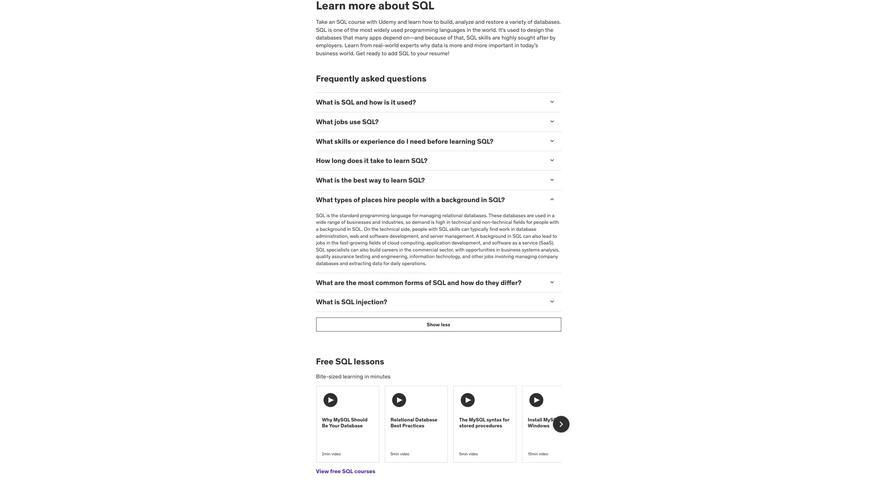 Task type: vqa. For each thing, say whether or not it's contained in the screenshot.
fourth small icon from the bottom
yes



Task type: locate. For each thing, give the bounding box(es) containing it.
1 horizontal spatial fields
[[513, 219, 525, 226]]

the left 'best'
[[341, 176, 352, 185]]

1 vertical spatial data
[[372, 260, 382, 267]]

database right your
[[341, 423, 363, 429]]

and down that,
[[464, 42, 473, 49]]

for inside the mysql syntax for stored procedures
[[503, 417, 509, 423]]

what types of places hire people with a background in sql?
[[316, 196, 505, 204]]

show less
[[427, 322, 450, 328]]

software down the on
[[369, 233, 389, 239]]

1 vertical spatial people
[[533, 219, 548, 226]]

1 horizontal spatial data
[[431, 42, 443, 49]]

background
[[441, 196, 480, 204], [320, 226, 346, 232], [480, 233, 506, 239]]

so
[[406, 219, 411, 226]]

fast-
[[340, 240, 350, 246]]

what for what types of places hire people with a background in sql?
[[316, 196, 333, 204]]

mysql inside why mysql should be your database
[[333, 417, 350, 423]]

1 what from the top
[[316, 98, 333, 106]]

programming inside sql is the standard programming language for managing relational databases. these databases are used in a wide range of businesses and industries, so demand is high in technical and non-technical fields for people with a background in sql. on the technical side, people with sql skills can typically find work in database administration, web and software development, and server management. a background in sql can also lead to jobs in the fast-growing fields of cloud computing, application development, and software as a service (saas). sql specialists can also build careers in the commercial sector, with opportunities in business systems analysis, quality assurance testing and engineering, information technology, and other jobs involving managing company databases and extracting data for daily operations.
[[360, 212, 390, 219]]

a inside "take an sql course with udemy and learn how to build, analyze and restore a variety of databases. sql is one of the most widely used programming languages in the world. it's used to design the databases that many apps depend on—and because of that, sql skills are highly sought after by employers. learn from real-world experts why data is more and more important in today's business world. get ready to add sql to your resume!"
[[505, 18, 508, 25]]

how left they
[[461, 279, 474, 287]]

0 horizontal spatial do
[[397, 137, 405, 146]]

sql right free
[[342, 468, 353, 475]]

employers.
[[316, 42, 343, 49]]

ready
[[366, 50, 380, 57]]

the up what is sql injection?
[[346, 279, 356, 287]]

in up lead
[[547, 212, 551, 219]]

2 vertical spatial skills
[[449, 226, 460, 232]]

1 horizontal spatial learning
[[449, 137, 476, 146]]

in left minutes
[[364, 373, 369, 380]]

that,
[[454, 34, 465, 41]]

specialists
[[326, 247, 350, 253]]

view free sql courses link
[[316, 463, 375, 478]]

0 vertical spatial databases
[[316, 34, 342, 41]]

1 horizontal spatial background
[[441, 196, 480, 204]]

1 horizontal spatial also
[[532, 233, 541, 239]]

a up it's
[[505, 18, 508, 25]]

because
[[425, 34, 446, 41]]

1 horizontal spatial development,
[[452, 240, 482, 246]]

0 horizontal spatial managing
[[419, 212, 441, 219]]

do
[[397, 137, 405, 146], [475, 279, 484, 287]]

and left industries,
[[372, 219, 380, 226]]

learning
[[449, 137, 476, 146], [343, 373, 363, 380]]

1 horizontal spatial jobs
[[334, 118, 348, 126]]

1 horizontal spatial databases.
[[534, 18, 561, 25]]

2 vertical spatial background
[[480, 233, 506, 239]]

careers
[[382, 247, 398, 253]]

mysql inside install mysql on windows
[[543, 417, 560, 423]]

learn down what skills or experience do i need before learning sql?
[[394, 157, 410, 165]]

more
[[449, 42, 462, 49], [474, 42, 487, 49]]

today's
[[520, 42, 538, 49]]

0 horizontal spatial 5min
[[391, 452, 399, 457]]

1 horizontal spatial world.
[[482, 26, 497, 33]]

0 horizontal spatial programming
[[360, 212, 390, 219]]

1 vertical spatial development,
[[452, 240, 482, 246]]

extracting
[[349, 260, 371, 267]]

technical
[[451, 219, 471, 226], [492, 219, 512, 226], [380, 226, 400, 232]]

1 horizontal spatial 5min video
[[459, 452, 478, 457]]

0 horizontal spatial mysql
[[333, 417, 350, 423]]

0 vertical spatial business
[[316, 50, 338, 57]]

2 vertical spatial jobs
[[484, 254, 494, 260]]

7 what from the top
[[316, 298, 333, 306]]

less
[[441, 322, 450, 328]]

0 vertical spatial learn
[[408, 18, 421, 25]]

and left server
[[421, 233, 429, 239]]

0 horizontal spatial business
[[316, 50, 338, 57]]

1 vertical spatial it
[[364, 157, 369, 165]]

programming up "on—and"
[[404, 26, 438, 33]]

development,
[[390, 233, 419, 239], [452, 240, 482, 246]]

what for what are the most common forms of sql and how do they differ?
[[316, 279, 333, 287]]

mysql
[[333, 417, 350, 423], [469, 417, 485, 423], [543, 417, 560, 423]]

1 vertical spatial databases
[[503, 212, 526, 219]]

2 more from the left
[[474, 42, 487, 49]]

skills up management.
[[449, 226, 460, 232]]

1 vertical spatial are
[[527, 212, 534, 219]]

learning right before
[[449, 137, 476, 146]]

jobs left use at top left
[[334, 118, 348, 126]]

application
[[426, 240, 451, 246]]

technical down relational
[[451, 219, 471, 226]]

0 horizontal spatial database
[[341, 423, 363, 429]]

1 vertical spatial do
[[475, 279, 484, 287]]

in down analyze
[[467, 26, 471, 33]]

2 horizontal spatial technical
[[492, 219, 512, 226]]

0 horizontal spatial development,
[[390, 233, 419, 239]]

to inside sql is the standard programming language for managing relational databases. these databases are used in a wide range of businesses and industries, so demand is high in technical and non-technical fields for people with a background in sql. on the technical side, people with sql skills can typically find work in database administration, web and software development, and server management. a background in sql can also lead to jobs in the fast-growing fields of cloud computing, application development, and software as a service (saas). sql specialists can also build careers in the commercial sector, with opportunities in business systems analysis, quality assurance testing and engineering, information technology, and other jobs involving managing company databases and extracting data for daily operations.
[[553, 233, 557, 239]]

business
[[316, 50, 338, 57], [501, 247, 521, 253]]

5min for the mysql syntax for stored procedures
[[459, 452, 468, 457]]

programming up the on
[[360, 212, 390, 219]]

mysql right why
[[333, 417, 350, 423]]

used up database
[[535, 212, 546, 219]]

or
[[352, 137, 359, 146]]

1 horizontal spatial more
[[474, 42, 487, 49]]

1 vertical spatial also
[[360, 247, 369, 253]]

world. down restore
[[482, 26, 497, 33]]

what for what is sql and how is it used?
[[316, 98, 333, 106]]

the
[[459, 417, 468, 423]]

databases. inside "take an sql course with udemy and learn how to build, analyze and restore a variety of databases. sql is one of the most widely used programming languages in the world. it's used to design the databases that many apps depend on—and because of that, sql skills are highly sought after by employers. learn from real-world experts why data is more and more important in today's business world. get ready to add sql to your resume!"
[[534, 18, 561, 25]]

0 horizontal spatial fields
[[369, 240, 381, 246]]

are up database
[[527, 212, 534, 219]]

common
[[375, 279, 403, 287]]

many
[[355, 34, 368, 41]]

learn for what is the best way to learn sql?
[[391, 176, 407, 185]]

0 horizontal spatial software
[[369, 233, 389, 239]]

what is sql injection? button
[[316, 298, 543, 306]]

0 vertical spatial how
[[422, 18, 433, 25]]

on
[[561, 417, 567, 423]]

0 vertical spatial learning
[[449, 137, 476, 146]]

1 video from the left
[[331, 452, 341, 457]]

it
[[391, 98, 396, 106], [364, 157, 369, 165]]

0 horizontal spatial data
[[372, 260, 382, 267]]

2 what from the top
[[316, 118, 333, 126]]

that
[[343, 34, 353, 41]]

design
[[527, 26, 544, 33]]

data down the build
[[372, 260, 382, 267]]

databases
[[316, 34, 342, 41], [503, 212, 526, 219], [316, 260, 339, 267]]

1 horizontal spatial are
[[492, 34, 500, 41]]

0 vertical spatial are
[[492, 34, 500, 41]]

do left they
[[475, 279, 484, 287]]

1 horizontal spatial database
[[415, 417, 437, 423]]

1 vertical spatial background
[[320, 226, 346, 232]]

small image for how long does it take to learn sql?
[[548, 157, 555, 164]]

4 video from the left
[[539, 452, 548, 457]]

fields
[[513, 219, 525, 226], [369, 240, 381, 246]]

1 vertical spatial business
[[501, 247, 521, 253]]

and down the on
[[360, 233, 368, 239]]

databases. up design
[[534, 18, 561, 25]]

3 small image from the top
[[548, 137, 555, 144]]

take an sql course with udemy and learn how to build, analyze and restore a variety of databases. sql is one of the most widely used programming languages in the world. it's used to design the databases that many apps depend on—and because of that, sql skills are highly sought after by employers. learn from real-world experts why data is more and more important in today's business world. get ready to add sql to your resume!
[[316, 18, 561, 57]]

0 vertical spatial databases.
[[534, 18, 561, 25]]

how up "because"
[[422, 18, 433, 25]]

4 what from the top
[[316, 176, 333, 185]]

need
[[410, 137, 426, 146]]

3 video from the left
[[469, 452, 478, 457]]

1 horizontal spatial skills
[[449, 226, 460, 232]]

1 vertical spatial world.
[[339, 50, 355, 57]]

operations.
[[402, 260, 426, 267]]

it left used?
[[391, 98, 396, 106]]

a
[[505, 18, 508, 25], [436, 196, 440, 204], [552, 212, 555, 219], [316, 226, 319, 232], [518, 240, 521, 246]]

video for the mysql syntax for stored procedures
[[469, 452, 478, 457]]

they
[[485, 279, 499, 287]]

used up depend
[[391, 26, 403, 33]]

why mysql should be your database
[[322, 417, 368, 429]]

what for what jobs use sql?
[[316, 118, 333, 126]]

add
[[388, 50, 397, 57]]

experience
[[360, 137, 395, 146]]

what is the best way to learn sql?
[[316, 176, 425, 185]]

0 horizontal spatial databases.
[[464, 212, 488, 219]]

small image for what is sql and how is it used?
[[548, 98, 555, 105]]

3 small image from the top
[[548, 196, 555, 203]]

range
[[327, 219, 340, 226]]

small image for what types of places hire people with a background in sql?
[[548, 196, 555, 203]]

mysql for database
[[333, 417, 350, 423]]

1 5min from the left
[[391, 452, 399, 457]]

2 horizontal spatial background
[[480, 233, 506, 239]]

for right syntax
[[503, 417, 509, 423]]

2 horizontal spatial used
[[535, 212, 546, 219]]

2 horizontal spatial jobs
[[484, 254, 494, 260]]

what
[[316, 98, 333, 106], [316, 118, 333, 126], [316, 137, 333, 146], [316, 176, 333, 185], [316, 196, 333, 204], [316, 279, 333, 287], [316, 298, 333, 306]]

5min video down stored
[[459, 452, 478, 457]]

of up "that"
[[344, 26, 349, 33]]

2 mysql from the left
[[469, 417, 485, 423]]

databases up employers.
[[316, 34, 342, 41]]

databases up work
[[503, 212, 526, 219]]

to left build,
[[434, 18, 439, 25]]

skills inside sql is the standard programming language for managing relational databases. these databases are used in a wide range of businesses and industries, so demand is high in technical and non-technical fields for people with a background in sql. on the technical side, people with sql skills can typically find work in database administration, web and software development, and server management. a background in sql can also lead to jobs in the fast-growing fields of cloud computing, application development, and software as a service (saas). sql specialists can also build careers in the commercial sector, with opportunities in business systems analysis, quality assurance testing and engineering, information technology, and other jobs involving managing company databases and extracting data for daily operations.
[[449, 226, 460, 232]]

4 small image from the top
[[548, 298, 555, 305]]

small image
[[548, 98, 555, 105], [548, 118, 555, 125], [548, 137, 555, 144], [548, 298, 555, 305]]

assurance
[[332, 254, 354, 260]]

5min video for relational database best practices
[[391, 452, 409, 457]]

do left i
[[397, 137, 405, 146]]

0 horizontal spatial skills
[[334, 137, 351, 146]]

2 horizontal spatial can
[[523, 233, 531, 239]]

databases.
[[534, 18, 561, 25], [464, 212, 488, 219]]

skills left or
[[334, 137, 351, 146]]

0 horizontal spatial technical
[[380, 226, 400, 232]]

daily
[[391, 260, 401, 267]]

fields up the build
[[369, 240, 381, 246]]

data inside "take an sql course with udemy and learn how to build, analyze and restore a variety of databases. sql is one of the most widely used programming languages in the world. it's used to design the databases that many apps depend on—and because of that, sql skills are highly sought after by employers. learn from real-world experts why data is more and more important in today's business world. get ready to add sql to your resume!"
[[431, 42, 443, 49]]

carousel element
[[316, 386, 585, 463]]

0 horizontal spatial how
[[369, 98, 383, 106]]

2 horizontal spatial are
[[527, 212, 534, 219]]

learning down free sql lessons
[[343, 373, 363, 380]]

0 vertical spatial programming
[[404, 26, 438, 33]]

0 vertical spatial skills
[[478, 34, 491, 41]]

0 vertical spatial background
[[441, 196, 480, 204]]

more left important
[[474, 42, 487, 49]]

skills inside "take an sql course with udemy and learn how to build, analyze and restore a variety of databases. sql is one of the most widely used programming languages in the world. it's used to design the databases that many apps depend on—and because of that, sql skills are highly sought after by employers. learn from real-world experts why data is more and more important in today's business world. get ready to add sql to your resume!"
[[478, 34, 491, 41]]

video down stored
[[469, 452, 478, 457]]

the down administration,
[[331, 240, 339, 246]]

the down "computing," at the bottom
[[404, 247, 411, 253]]

frequently asked questions
[[316, 73, 426, 84]]

1 horizontal spatial used
[[507, 26, 519, 33]]

0 vertical spatial jobs
[[334, 118, 348, 126]]

small image
[[548, 157, 555, 164], [548, 177, 555, 184], [548, 196, 555, 203], [548, 279, 555, 286]]

in down administration,
[[326, 240, 330, 246]]

also up 'testing'
[[360, 247, 369, 253]]

view free sql courses
[[316, 468, 375, 475]]

3 mysql from the left
[[543, 417, 560, 423]]

video
[[331, 452, 341, 457], [400, 452, 409, 457], [469, 452, 478, 457], [539, 452, 548, 457]]

5 what from the top
[[316, 196, 333, 204]]

video right 15min
[[539, 452, 548, 457]]

how inside "take an sql course with udemy and learn how to build, analyze and restore a variety of databases. sql is one of the most widely used programming languages in the world. it's used to design the databases that many apps depend on—and because of that, sql skills are highly sought after by employers. learn from real-world experts why data is more and more important in today's business world. get ready to add sql to your resume!"
[[422, 18, 433, 25]]

lead
[[542, 233, 551, 239]]

1 vertical spatial jobs
[[316, 240, 325, 246]]

1 horizontal spatial programming
[[404, 26, 438, 33]]

business down employers.
[[316, 50, 338, 57]]

should
[[351, 417, 368, 423]]

programming inside "take an sql course with udemy and learn how to build, analyze and restore a variety of databases. sql is one of the most widely used programming languages in the world. it's used to design the databases that many apps depend on—and because of that, sql skills are highly sought after by employers. learn from real-world experts why data is more and more important in today's business world. get ready to add sql to your resume!"
[[404, 26, 438, 33]]

server
[[430, 233, 444, 239]]

work
[[499, 226, 510, 232]]

1 horizontal spatial it
[[391, 98, 396, 106]]

2 vertical spatial learn
[[391, 176, 407, 185]]

sql up one
[[336, 18, 347, 25]]

0 horizontal spatial world.
[[339, 50, 355, 57]]

can up management.
[[461, 226, 469, 232]]

most up many
[[360, 26, 372, 33]]

of up design
[[527, 18, 532, 25]]

5min for relational database best practices
[[391, 452, 399, 457]]

of down languages
[[448, 34, 452, 41]]

1 mysql from the left
[[333, 417, 350, 423]]

background up relational
[[441, 196, 480, 204]]

data down "because"
[[431, 42, 443, 49]]

video for why mysql should be your database
[[331, 452, 341, 457]]

0 vertical spatial data
[[431, 42, 443, 49]]

1 horizontal spatial business
[[501, 247, 521, 253]]

1 small image from the top
[[548, 157, 555, 164]]

1 horizontal spatial 5min
[[459, 452, 468, 457]]

database right relational
[[415, 417, 437, 423]]

1 vertical spatial skills
[[334, 137, 351, 146]]

is left injection?
[[334, 298, 340, 306]]

1 horizontal spatial mysql
[[469, 417, 485, 423]]

0 vertical spatial most
[[360, 26, 372, 33]]

industries,
[[382, 219, 404, 226]]

managing
[[419, 212, 441, 219], [515, 254, 537, 260]]

background up administration,
[[320, 226, 346, 232]]

learn
[[345, 42, 359, 49]]

use
[[349, 118, 361, 126]]

is left the high
[[431, 219, 435, 226]]

learn up "on—and"
[[408, 18, 421, 25]]

most
[[360, 26, 372, 33], [358, 279, 374, 287]]

0 vertical spatial it
[[391, 98, 396, 106]]

1 small image from the top
[[548, 98, 555, 105]]

1 vertical spatial databases.
[[464, 212, 488, 219]]

and
[[398, 18, 407, 25], [475, 18, 485, 25], [464, 42, 473, 49], [356, 98, 368, 106], [372, 219, 380, 226], [473, 219, 481, 226], [360, 233, 368, 239], [421, 233, 429, 239], [483, 240, 491, 246], [372, 254, 380, 260], [462, 254, 470, 260], [340, 260, 348, 267], [447, 279, 459, 287]]

mysql left on
[[543, 417, 560, 423]]

show less button
[[316, 318, 561, 332]]

to
[[434, 18, 439, 25], [521, 26, 526, 33], [382, 50, 387, 57], [411, 50, 416, 57], [386, 157, 392, 165], [383, 176, 389, 185], [553, 233, 557, 239]]

4 small image from the top
[[548, 279, 555, 286]]

sql up wide at left
[[316, 212, 325, 219]]

2 5min video from the left
[[459, 452, 478, 457]]

2 video from the left
[[400, 452, 409, 457]]

more down that,
[[449, 42, 462, 49]]

3 what from the top
[[316, 137, 333, 146]]

0 vertical spatial software
[[369, 233, 389, 239]]

sql down the high
[[439, 226, 448, 232]]

2 5min from the left
[[459, 452, 468, 457]]

0 horizontal spatial jobs
[[316, 240, 325, 246]]

of down standard
[[341, 219, 345, 226]]

practices
[[402, 423, 424, 429]]

technical down industries,
[[380, 226, 400, 232]]

databases. up non-
[[464, 212, 488, 219]]

language
[[391, 212, 411, 219]]

side,
[[401, 226, 411, 232]]

6 what from the top
[[316, 279, 333, 287]]

a right 'as'
[[518, 240, 521, 246]]

0 horizontal spatial learning
[[343, 373, 363, 380]]

database inside relational database best practices
[[415, 417, 437, 423]]

with
[[367, 18, 377, 25], [421, 196, 435, 204], [550, 219, 559, 226], [428, 226, 438, 232], [455, 247, 464, 253]]

important
[[489, 42, 513, 49]]

0 horizontal spatial more
[[449, 42, 462, 49]]

business down 'as'
[[501, 247, 521, 253]]

administration,
[[316, 233, 349, 239]]

1 horizontal spatial managing
[[515, 254, 537, 260]]

why
[[322, 417, 332, 423]]

1 vertical spatial software
[[492, 240, 511, 246]]

0 vertical spatial also
[[532, 233, 541, 239]]

how long does it take to learn sql?
[[316, 157, 428, 165]]

data inside sql is the standard programming language for managing relational databases. these databases are used in a wide range of businesses and industries, so demand is high in technical and non-technical fields for people with a background in sql. on the technical side, people with sql skills can typically find work in database administration, web and software development, and server management. a background in sql can also lead to jobs in the fast-growing fields of cloud computing, application development, and software as a service (saas). sql specialists can also build careers in the commercial sector, with opportunities in business systems analysis, quality assurance testing and engineering, information technology, and other jobs involving managing company databases and extracting data for daily operations.
[[372, 260, 382, 267]]

are up what is sql injection?
[[334, 279, 344, 287]]

1 vertical spatial learn
[[394, 157, 410, 165]]

what are the most common forms of sql and how do they differ? button
[[316, 279, 543, 287]]

how down asked
[[369, 98, 383, 106]]

to right lead
[[553, 233, 557, 239]]

mysql inside the mysql syntax for stored procedures
[[469, 417, 485, 423]]

the down course
[[350, 26, 358, 33]]

5min video down the best
[[391, 452, 409, 457]]

a
[[476, 233, 479, 239]]

2 small image from the top
[[548, 118, 555, 125]]

is
[[328, 26, 332, 33], [444, 42, 448, 49], [334, 98, 340, 106], [384, 98, 389, 106], [334, 176, 340, 185], [326, 212, 330, 219], [431, 219, 435, 226], [334, 298, 340, 306]]

2 small image from the top
[[548, 177, 555, 184]]

skills for wide
[[449, 226, 460, 232]]

1 5min video from the left
[[391, 452, 409, 457]]

learn
[[408, 18, 421, 25], [394, 157, 410, 165], [391, 176, 407, 185]]

1 vertical spatial programming
[[360, 212, 390, 219]]

can down growing
[[351, 247, 359, 253]]

0 horizontal spatial are
[[334, 279, 344, 287]]

learn for how long does it take to learn sql?
[[394, 157, 410, 165]]

5min
[[391, 452, 399, 457], [459, 452, 468, 457]]

1 vertical spatial can
[[523, 233, 531, 239]]

1 horizontal spatial can
[[461, 226, 469, 232]]

i
[[406, 137, 408, 146]]

15min video
[[528, 452, 548, 457]]

for up database
[[526, 219, 532, 226]]

also up 'service' in the bottom of the page
[[532, 233, 541, 239]]

most down extracting
[[358, 279, 374, 287]]



Task type: describe. For each thing, give the bounding box(es) containing it.
2 horizontal spatial how
[[461, 279, 474, 287]]

is left one
[[328, 26, 332, 33]]

and right udemy
[[398, 18, 407, 25]]

sql up 'sized'
[[335, 356, 352, 367]]

injection?
[[356, 298, 387, 306]]

computing,
[[401, 240, 425, 246]]

free sql lessons
[[316, 356, 384, 367]]

information
[[410, 254, 435, 260]]

and up "opportunities"
[[483, 240, 491, 246]]

install mysql on windows
[[528, 417, 567, 429]]

variety
[[509, 18, 526, 25]]

to right take
[[386, 157, 392, 165]]

syntax
[[486, 417, 502, 423]]

0 vertical spatial can
[[461, 226, 469, 232]]

does
[[347, 157, 363, 165]]

resume!
[[429, 50, 449, 57]]

what is the best way to learn sql? button
[[316, 176, 543, 185]]

sql.
[[352, 226, 363, 232]]

depend
[[383, 34, 402, 41]]

what skills or experience do i need before learning sql?
[[316, 137, 493, 146]]

how long does it take to learn sql? button
[[316, 157, 543, 165]]

small image for what skills or experience do i need before learning sql?
[[548, 137, 555, 144]]

the mysql syntax for stored procedures
[[459, 417, 509, 429]]

1 horizontal spatial do
[[475, 279, 484, 287]]

0 vertical spatial managing
[[419, 212, 441, 219]]

small image for what is sql injection?
[[548, 298, 555, 305]]

sql up quality on the left of page
[[316, 247, 325, 253]]

1 more from the left
[[449, 42, 462, 49]]

database inside why mysql should be your database
[[341, 423, 363, 429]]

opportunities
[[466, 247, 495, 253]]

to right way
[[383, 176, 389, 185]]

differ?
[[501, 279, 521, 287]]

and down technology,
[[447, 279, 459, 287]]

install
[[528, 417, 542, 423]]

course
[[348, 18, 365, 25]]

what for what is the best way to learn sql?
[[316, 176, 333, 185]]

1 vertical spatial how
[[369, 98, 383, 106]]

1 vertical spatial managing
[[515, 254, 537, 260]]

long
[[332, 157, 346, 165]]

in right work
[[511, 226, 515, 232]]

2 vertical spatial are
[[334, 279, 344, 287]]

it's
[[498, 26, 506, 33]]

restore
[[486, 18, 504, 25]]

sql left injection?
[[341, 298, 354, 306]]

is up 'resume!'
[[444, 42, 448, 49]]

hire
[[384, 196, 396, 204]]

is left used?
[[384, 98, 389, 106]]

relational database best practices
[[391, 417, 437, 429]]

what is sql and how is it used? button
[[316, 98, 543, 106]]

mysql for procedures
[[469, 417, 485, 423]]

of right types
[[354, 196, 360, 204]]

frequently
[[316, 73, 359, 84]]

bite-
[[316, 373, 329, 380]]

0 vertical spatial fields
[[513, 219, 525, 226]]

are inside "take an sql course with udemy and learn how to build, analyze and restore a variety of databases. sql is one of the most widely used programming languages in the world. it's used to design the databases that many apps depend on—and because of that, sql skills are highly sought after by employers. learn from real-world experts why data is more and more important in today's business world. get ready to add sql to your resume!"
[[492, 34, 500, 41]]

sql up the what jobs use sql?
[[341, 98, 354, 106]]

business inside sql is the standard programming language for managing relational databases. these databases are used in a wide range of businesses and industries, so demand is high in technical and non-technical fields for people with a background in sql. on the technical side, people with sql skills can typically find work in database administration, web and software development, and server management. a background in sql can also lead to jobs in the fast-growing fields of cloud computing, application development, and software as a service (saas). sql specialists can also build careers in the commercial sector, with opportunities in business systems analysis, quality assurance testing and engineering, information technology, and other jobs involving managing company databases and extracting data for daily operations.
[[501, 247, 521, 253]]

with right "sector,"
[[455, 247, 464, 253]]

be
[[322, 423, 328, 429]]

used inside sql is the standard programming language for managing relational databases. these databases are used in a wide range of businesses and industries, so demand is high in technical and non-technical fields for people with a background in sql. on the technical side, people with sql skills can typically find work in database administration, web and software development, and server management. a background in sql can also lead to jobs in the fast-growing fields of cloud computing, application development, and software as a service (saas). sql specialists can also build careers in the commercial sector, with opportunities in business systems analysis, quality assurance testing and engineering, information technology, and other jobs involving managing company databases and extracting data for daily operations.
[[535, 212, 546, 219]]

and left other
[[462, 254, 470, 260]]

what is sql and how is it used?
[[316, 98, 416, 106]]

after
[[537, 34, 548, 41]]

lessons
[[354, 356, 384, 367]]

1 vertical spatial learning
[[343, 373, 363, 380]]

to left add at left
[[382, 50, 387, 57]]

best
[[353, 176, 367, 185]]

used?
[[397, 98, 416, 106]]

learn inside "take an sql course with udemy and learn how to build, analyze and restore a variety of databases. sql is one of the most widely used programming languages in the world. it's used to design the databases that many apps depend on—and because of that, sql skills are highly sought after by employers. learn from real-world experts why data is more and more important in today's business world. get ready to add sql to your resume!"
[[408, 18, 421, 25]]

cloud
[[387, 240, 399, 246]]

the right the on
[[371, 226, 379, 232]]

a down what is the best way to learn sql? dropdown button
[[436, 196, 440, 204]]

0 vertical spatial development,
[[390, 233, 419, 239]]

of up careers
[[382, 240, 386, 246]]

0 horizontal spatial can
[[351, 247, 359, 253]]

and up typically
[[473, 219, 481, 226]]

video for relational database best practices
[[400, 452, 409, 457]]

build
[[370, 247, 381, 253]]

to up sought
[[521, 26, 526, 33]]

real-
[[373, 42, 385, 49]]

free
[[330, 468, 341, 475]]

0 vertical spatial people
[[397, 196, 419, 204]]

courses
[[354, 468, 375, 475]]

what for what skills or experience do i need before learning sql?
[[316, 137, 333, 146]]

0 horizontal spatial it
[[364, 157, 369, 165]]

for up demand
[[412, 212, 418, 219]]

to down experts
[[411, 50, 416, 57]]

15min
[[528, 452, 538, 457]]

in up engineering,
[[399, 247, 403, 253]]

small image for what are the most common forms of sql and how do they differ?
[[548, 279, 555, 286]]

most inside "take an sql course with udemy and learn how to build, analyze and restore a variety of databases. sql is one of the most widely used programming languages in the world. it's used to design the databases that many apps depend on—and because of that, sql skills are highly sought after by employers. learn from real-world experts why data is more and more important in today's business world. get ready to add sql to your resume!"
[[360, 26, 372, 33]]

sought
[[518, 34, 535, 41]]

in left sql.
[[347, 226, 351, 232]]

bite-sized learning in minutes
[[316, 373, 390, 380]]

in right the high
[[446, 219, 450, 226]]

databases. inside sql is the standard programming language for managing relational databases. these databases are used in a wide range of businesses and industries, so demand is high in technical and non-technical fields for people with a background in sql. on the technical side, people with sql skills can typically find work in database administration, web and software development, and server management. a background in sql can also lead to jobs in the fast-growing fields of cloud computing, application development, and software as a service (saas). sql specialists can also build careers in the commercial sector, with opportunities in business systems analysis, quality assurance testing and engineering, information technology, and other jobs involving managing company databases and extracting data for daily operations.
[[464, 212, 488, 219]]

businesses
[[347, 219, 371, 226]]

analyze
[[455, 18, 474, 25]]

how
[[316, 157, 330, 165]]

what jobs use sql?
[[316, 118, 379, 126]]

is down long
[[334, 176, 340, 185]]

small image for what jobs use sql?
[[548, 118, 555, 125]]

what jobs use sql? button
[[316, 118, 543, 126]]

show
[[427, 322, 440, 328]]

your
[[417, 50, 428, 57]]

sql up 'as'
[[513, 233, 522, 239]]

quality
[[316, 254, 331, 260]]

take
[[370, 157, 384, 165]]

next image
[[555, 419, 567, 430]]

database
[[516, 226, 536, 232]]

in down work
[[507, 233, 511, 239]]

commercial
[[413, 247, 438, 253]]

engineering,
[[381, 254, 408, 260]]

with up lead
[[550, 219, 559, 226]]

the down analyze
[[472, 26, 481, 33]]

and down assurance
[[340, 260, 348, 267]]

a down wide at left
[[316, 226, 319, 232]]

1 vertical spatial fields
[[369, 240, 381, 246]]

0 horizontal spatial also
[[360, 247, 369, 253]]

demand
[[412, 219, 430, 226]]

sql right that,
[[466, 34, 477, 41]]

what for what is sql injection?
[[316, 298, 333, 306]]

2 vertical spatial databases
[[316, 260, 339, 267]]

find
[[490, 226, 498, 232]]

and down the build
[[372, 254, 380, 260]]

skills for of
[[478, 34, 491, 41]]

non-
[[482, 219, 492, 226]]

questions
[[387, 73, 426, 84]]

build,
[[440, 18, 454, 25]]

apps
[[369, 34, 382, 41]]

minutes
[[370, 373, 390, 380]]

sql down take
[[316, 26, 327, 33]]

view
[[316, 468, 329, 475]]

video for install mysql on windows
[[539, 452, 548, 457]]

the up range
[[331, 212, 338, 219]]

and left restore
[[475, 18, 485, 25]]

sql up what is sql injection? dropdown button
[[433, 279, 446, 287]]

1 vertical spatial most
[[358, 279, 374, 287]]

5min video for the mysql syntax for stored procedures
[[459, 452, 478, 457]]

sql down experts
[[399, 50, 409, 57]]

by
[[550, 34, 556, 41]]

in down highly
[[515, 42, 519, 49]]

take
[[316, 18, 328, 25]]

the up the by
[[545, 26, 553, 33]]

2min
[[322, 452, 331, 457]]

udemy
[[379, 18, 396, 25]]

with up server
[[428, 226, 438, 232]]

one
[[333, 26, 343, 33]]

databases inside "take an sql course with udemy and learn how to build, analyze and restore a variety of databases. sql is one of the most widely used programming languages in the world. it's used to design the databases that many apps depend on—and because of that, sql skills are highly sought after by employers. learn from real-world experts why data is more and more important in today's business world. get ready to add sql to your resume!"
[[316, 34, 342, 41]]

these
[[489, 212, 502, 219]]

0 vertical spatial world.
[[482, 26, 497, 33]]

in up involving
[[496, 247, 500, 253]]

places
[[361, 196, 382, 204]]

analysis,
[[541, 247, 559, 253]]

2 vertical spatial people
[[412, 226, 427, 232]]

small image for what is the best way to learn sql?
[[548, 177, 555, 184]]

are inside sql is the standard programming language for managing relational databases. these databases are used in a wide range of businesses and industries, so demand is high in technical and non-technical fields for people with a background in sql. on the technical side, people with sql skills can typically find work in database administration, web and software development, and server management. a background in sql can also lead to jobs in the fast-growing fields of cloud computing, application development, and software as a service (saas). sql specialists can also build careers in the commercial sector, with opportunities in business systems analysis, quality assurance testing and engineering, information technology, and other jobs involving managing company databases and extracting data for daily operations.
[[527, 212, 534, 219]]

for left daily
[[383, 260, 389, 267]]

of right "forms" at the bottom left of page
[[425, 279, 431, 287]]

involving
[[495, 254, 514, 260]]

2min video
[[322, 452, 341, 457]]

typically
[[470, 226, 488, 232]]

languages
[[439, 26, 465, 33]]

0 horizontal spatial used
[[391, 26, 403, 33]]

1 horizontal spatial technical
[[451, 219, 471, 226]]

technology,
[[436, 254, 461, 260]]

in up non-
[[481, 196, 487, 204]]

a up (saas).
[[552, 212, 555, 219]]

management.
[[445, 233, 475, 239]]

business inside "take an sql course with udemy and learn how to build, analyze and restore a variety of databases. sql is one of the most widely used programming languages in the world. it's used to design the databases that many apps depend on—and because of that, sql skills are highly sought after by employers. learn from real-world experts why data is more and more important in today's business world. get ready to add sql to your resume!"
[[316, 50, 338, 57]]

with inside "take an sql course with udemy and learn how to build, analyze and restore a variety of databases. sql is one of the most widely used programming languages in the world. it's used to design the databases that many apps depend on—and because of that, sql skills are highly sought after by employers. learn from real-world experts why data is more and more important in today's business world. get ready to add sql to your resume!"
[[367, 18, 377, 25]]

is up range
[[326, 212, 330, 219]]

with down what is the best way to learn sql? dropdown button
[[421, 196, 435, 204]]

is up the what jobs use sql?
[[334, 98, 340, 106]]

0 horizontal spatial background
[[320, 226, 346, 232]]

on—and
[[403, 34, 424, 41]]

1 horizontal spatial software
[[492, 240, 511, 246]]

and up use at top left
[[356, 98, 368, 106]]

service
[[522, 240, 538, 246]]



